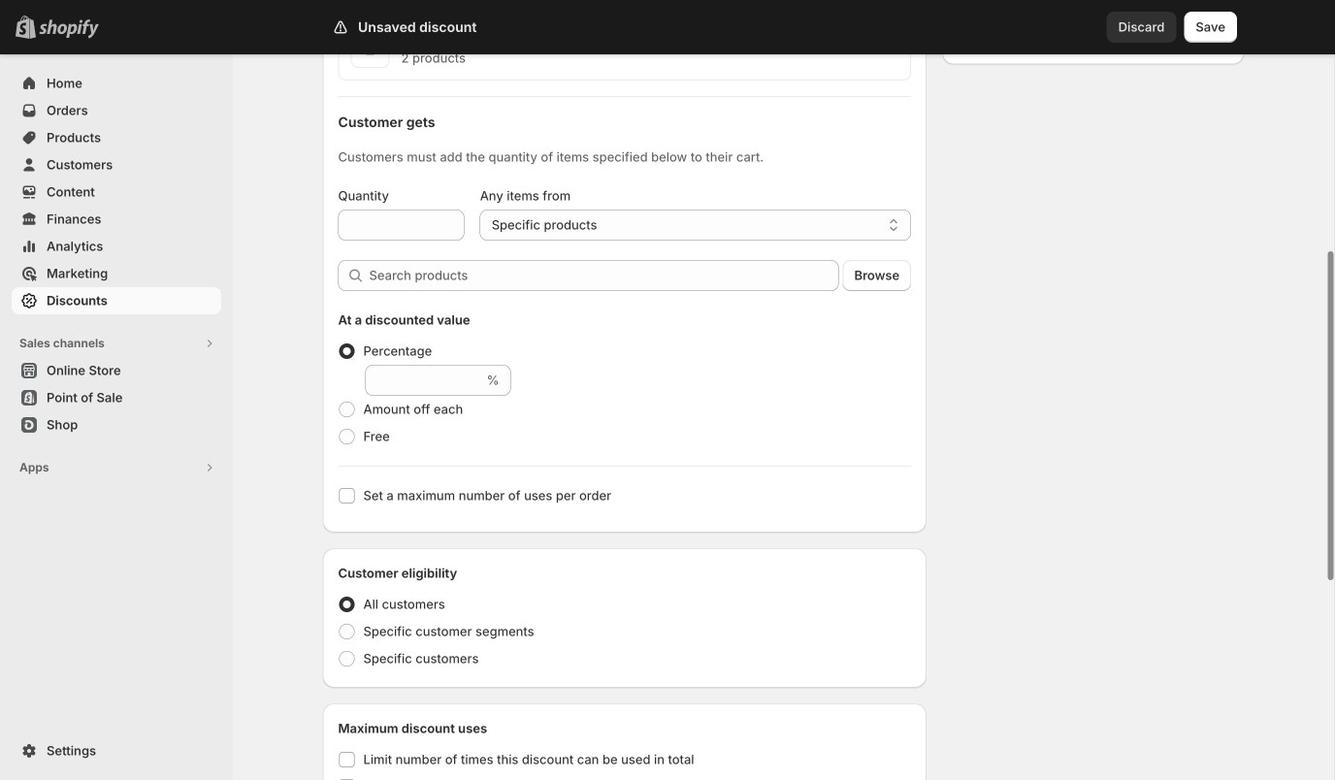 Task type: vqa. For each thing, say whether or not it's contained in the screenshot.
the topmost order
no



Task type: locate. For each thing, give the bounding box(es) containing it.
Search products text field
[[369, 260, 839, 291]]

None text field
[[366, 365, 483, 396]]

None text field
[[338, 210, 465, 241]]



Task type: describe. For each thing, give the bounding box(es) containing it.
shopify image
[[39, 19, 99, 39]]



